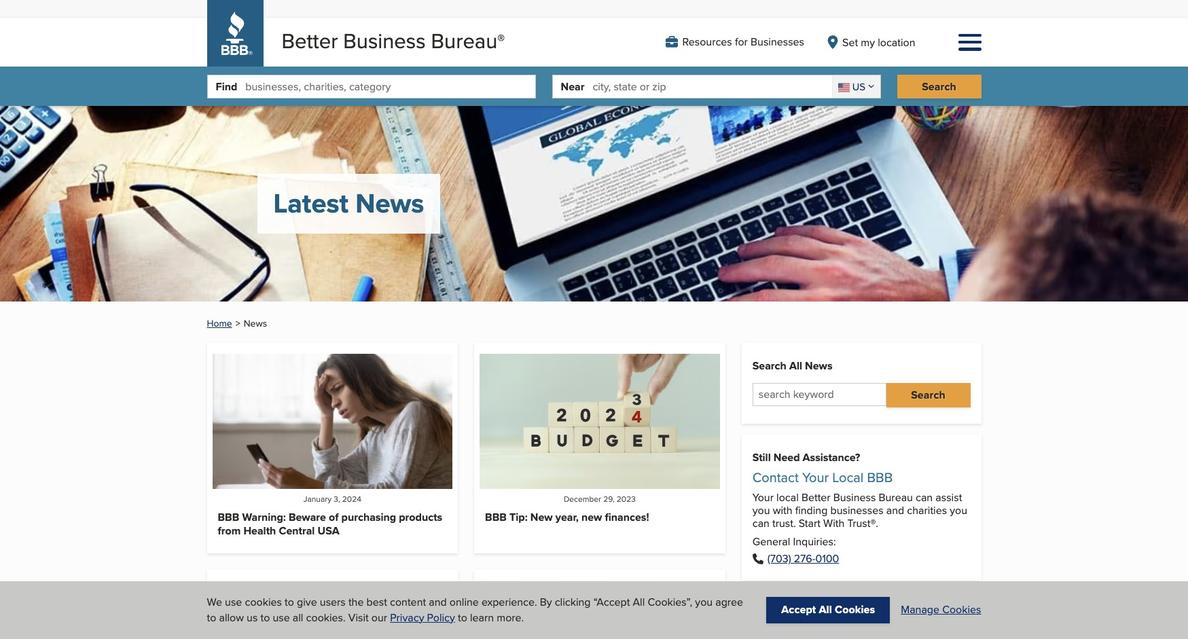 Task type: describe. For each thing, give the bounding box(es) containing it.
we use cookies to give users the best content and online experience. by clicking "accept all cookies", you agree to allow us to use all cookies. visit our
[[207, 595, 743, 625]]

3,
[[334, 493, 340, 505]]

better inside still need assistance? contact your local bbb your local better business bureau can assist you with finding businesses and charities you can trust. start with trust®.
[[802, 490, 831, 505]]

the
[[348, 595, 364, 610]]

and inside still need assistance? contact your local bbb your local better business bureau can assist you with finding businesses and charities you can trust. start with trust®.
[[886, 503, 904, 518]]

to left learn
[[458, 610, 467, 625]]

cookies inside manage cookies button
[[942, 602, 981, 618]]

central
[[279, 523, 315, 538]]

manage
[[901, 602, 939, 618]]

best
[[367, 595, 387, 610]]

clicking
[[555, 595, 591, 610]]

additional
[[758, 607, 808, 623]]

bbb for bbb tip: new year, new finances!
[[485, 510, 507, 525]]

privacy policy link
[[390, 610, 455, 625]]

0 vertical spatial bureau
[[431, 26, 497, 56]]

purchasing
[[341, 510, 396, 525]]

1 vertical spatial resources
[[811, 607, 862, 623]]

business inside still need assistance? contact your local bbb your local better business bureau can assist you with finding businesses and charities you can trust. start with trust®.
[[833, 490, 876, 505]]

new
[[581, 510, 602, 525]]

december 29, 2023
[[564, 493, 636, 505]]

users
[[320, 595, 346, 610]]

businesses
[[830, 503, 884, 518]]

search for search all news
[[752, 358, 787, 374]]

of
[[329, 510, 339, 525]]

manage cookies button
[[901, 602, 981, 618]]

all
[[293, 610, 303, 625]]

allow
[[219, 610, 244, 625]]

search for the bottom search button
[[911, 387, 946, 403]]

672
[[794, 551, 812, 567]]

contact
[[752, 467, 799, 487]]

assistance?
[[803, 449, 860, 465]]

still
[[752, 449, 771, 465]]

finding
[[795, 503, 828, 518]]

inquiries:
[[793, 534, 836, 550]]

with
[[823, 516, 845, 531]]

still need assistance? contact your local bbb your local better business bureau can assist you with finding businesses and charities you can trust. start with trust®.
[[752, 449, 967, 531]]

Near field
[[593, 76, 832, 98]]

search all news
[[752, 358, 833, 374]]

visit
[[348, 610, 369, 625]]

latest news
[[273, 184, 424, 224]]

us
[[852, 80, 866, 94]]

privacy policy to learn more.
[[390, 610, 524, 625]]

US field
[[832, 76, 880, 98]]

learn
[[470, 610, 494, 625]]

0 horizontal spatial can
[[752, 516, 770, 531]]

location
[[878, 34, 915, 50]]

bbb for bbb warning: beware of purchasing products from health central usa
[[218, 510, 239, 525]]

additional resources
[[758, 607, 862, 623]]

content
[[390, 595, 426, 610]]

1 horizontal spatial your
[[802, 467, 829, 487]]

2 horizontal spatial news
[[805, 358, 833, 374]]

charities
[[907, 503, 947, 518]]

tip:
[[509, 510, 528, 525]]

december
[[564, 493, 601, 505]]

Find search field
[[245, 76, 535, 98]]

home
[[207, 317, 232, 330]]

beware
[[289, 510, 326, 525]]

year,
[[555, 510, 579, 525]]

local
[[777, 490, 799, 505]]

0 vertical spatial search button
[[897, 75, 981, 99]]

general
[[752, 534, 790, 550]]

accept all cookies
[[781, 602, 875, 618]]

cookies",
[[648, 595, 692, 610]]

0010-672 (307)
[[767, 551, 839, 567]]

(307)
[[767, 551, 791, 567]]

1 horizontal spatial news
[[355, 184, 424, 224]]

january
[[303, 493, 332, 505]]

bbb warning: beware of purchasing products from health central usa
[[218, 510, 442, 538]]

2024 budget planning and allocation concept. hand flips wooden cube and changes the inscription "budget 2023" to "budget 2024" with grey background, copy space. use for banner and presentation. image
[[480, 354, 720, 489]]

assist
[[936, 490, 962, 505]]

bbb tip: new year, new finances!
[[485, 510, 649, 525]]

0010-672 (307) link
[[767, 551, 839, 567]]

more.
[[497, 610, 524, 625]]

bureau inside still need assistance? contact your local bbb your local better business bureau can assist you with finding businesses and charities you can trust. start with trust®.
[[879, 490, 913, 505]]

usa
[[318, 523, 339, 538]]

2023
[[617, 493, 636, 505]]

us
[[247, 610, 258, 625]]

our
[[371, 610, 387, 625]]



Task type: locate. For each thing, give the bounding box(es) containing it.
start
[[799, 516, 821, 531]]

1 vertical spatial better
[[802, 490, 831, 505]]

0 horizontal spatial bbb
[[218, 510, 239, 525]]

hands hold a smart phone that reads "donate." one finger hovers over the "donate" button. image
[[480, 581, 720, 639]]

all right ""accept"
[[633, 595, 645, 610]]

all inside we use cookies to give users the best content and online experience. by clicking "accept all cookies", you agree to allow us to use all cookies. visit our
[[633, 595, 645, 610]]

privacy
[[390, 610, 424, 625]]

resources right additional
[[811, 607, 862, 623]]

2 cookies from the left
[[942, 602, 981, 618]]

your down contact
[[752, 490, 774, 505]]

0 horizontal spatial business
[[343, 26, 426, 56]]

bbb left tip:
[[485, 510, 507, 525]]

cookies
[[245, 595, 282, 610]]

cookies inside accept all cookies button
[[835, 602, 875, 618]]

business down local
[[833, 490, 876, 505]]

all
[[789, 358, 802, 374], [633, 595, 645, 610], [819, 602, 832, 618]]

0 horizontal spatial better
[[282, 26, 338, 56]]

set
[[842, 34, 858, 50]]

1 vertical spatial business
[[833, 490, 876, 505]]

online
[[450, 595, 479, 610]]

bbb left health
[[218, 510, 239, 525]]

0 vertical spatial can
[[916, 490, 933, 505]]

1 vertical spatial can
[[752, 516, 770, 531]]

use left the all
[[273, 610, 290, 625]]

1 vertical spatial news
[[244, 317, 267, 330]]

1 horizontal spatial can
[[916, 490, 933, 505]]

all for search
[[789, 358, 802, 374]]

businesses
[[751, 34, 804, 50]]

finances!
[[605, 510, 649, 525]]

1 horizontal spatial and
[[886, 503, 904, 518]]

health
[[243, 523, 276, 538]]

2 vertical spatial search
[[911, 387, 946, 403]]

0 horizontal spatial your
[[752, 490, 774, 505]]

and left charities
[[886, 503, 904, 518]]

warning:
[[242, 510, 286, 525]]

1 vertical spatial search
[[752, 358, 787, 374]]

you right charities
[[950, 503, 967, 518]]

resources for businesses
[[682, 34, 804, 50]]

cookies.
[[306, 610, 346, 625]]

need
[[774, 449, 800, 465]]

0 horizontal spatial and
[[429, 595, 447, 610]]

1 horizontal spatial use
[[273, 610, 290, 625]]

resources
[[682, 34, 732, 50], [811, 607, 862, 623]]

1 vertical spatial your
[[752, 490, 774, 505]]

better
[[282, 26, 338, 56], [802, 490, 831, 505]]

near
[[561, 79, 585, 94]]

trust.
[[772, 516, 796, 531]]

accept
[[781, 602, 816, 618]]

by
[[540, 595, 552, 610]]

cookies right accept
[[835, 602, 875, 618]]

your down assistance?
[[802, 467, 829, 487]]

give
[[297, 595, 317, 610]]

with
[[773, 503, 792, 518]]

we
[[207, 595, 222, 610]]

1 horizontal spatial you
[[752, 503, 770, 518]]

1 horizontal spatial better
[[802, 490, 831, 505]]

2024
[[342, 493, 361, 505]]

can left assist
[[916, 490, 933, 505]]

bbb inside still need assistance? contact your local bbb your local better business bureau can assist you with finding businesses and charities you can trust. start with trust®.
[[867, 467, 893, 487]]

2 horizontal spatial you
[[950, 503, 967, 518]]

you left agree in the right of the page
[[695, 595, 713, 610]]

manage cookies
[[901, 602, 981, 618]]

all right accept
[[819, 602, 832, 618]]

accept all cookies button
[[766, 597, 890, 623]]

policy
[[427, 610, 455, 625]]

products
[[399, 510, 442, 525]]

all inside button
[[819, 602, 832, 618]]

resources for businesses link
[[666, 34, 804, 50]]

latest
[[273, 184, 349, 224]]

2 horizontal spatial bbb
[[867, 467, 893, 487]]

bbb inside bbb warning: beware of purchasing products from health central usa
[[218, 510, 239, 525]]

local
[[832, 467, 864, 487]]

bbb
[[867, 467, 893, 487], [218, 510, 239, 525], [485, 510, 507, 525]]

search
[[922, 79, 956, 95], [752, 358, 787, 374], [911, 387, 946, 403]]

use right the "we" at the bottom of page
[[225, 595, 242, 610]]

find
[[216, 79, 237, 94]]

cookies right manage
[[942, 602, 981, 618]]

search button
[[897, 75, 981, 99], [886, 383, 970, 407]]

you inside we use cookies to give users the best content and online experience. by clicking "accept all cookies", you agree to allow us to use all cookies. visit our
[[695, 595, 713, 610]]

1 horizontal spatial all
[[789, 358, 802, 374]]

frustrated young woman looking at smartphone image
[[212, 354, 452, 489]]

and inside we use cookies to give users the best content and online experience. by clicking "accept all cookies", you agree to allow us to use all cookies. visit our
[[429, 595, 447, 610]]

to left allow
[[207, 610, 216, 625]]

0 horizontal spatial news
[[244, 317, 267, 330]]

0 horizontal spatial you
[[695, 595, 713, 610]]

0 horizontal spatial resources
[[682, 34, 732, 50]]

business up find search box
[[343, 26, 426, 56]]

1 vertical spatial bureau
[[879, 490, 913, 505]]

cookies
[[835, 602, 875, 618], [942, 602, 981, 618]]

1 horizontal spatial resources
[[811, 607, 862, 623]]

"accept
[[593, 595, 630, 610]]

29,
[[603, 493, 615, 505]]

set my location
[[842, 34, 915, 50]]

experience.
[[482, 595, 537, 610]]

0 horizontal spatial use
[[225, 595, 242, 610]]

2 vertical spatial news
[[805, 358, 833, 374]]

0 horizontal spatial bureau
[[431, 26, 497, 56]]

agree
[[715, 595, 743, 610]]

to left the give
[[285, 595, 294, 610]]

bbb right local
[[867, 467, 893, 487]]

bureau
[[431, 26, 497, 56], [879, 490, 913, 505]]

resources left for
[[682, 34, 732, 50]]

1 cookies from the left
[[835, 602, 875, 618]]

1 horizontal spatial bureau
[[879, 490, 913, 505]]

for
[[735, 34, 748, 50]]

1 vertical spatial and
[[429, 595, 447, 610]]

you
[[752, 503, 770, 518], [950, 503, 967, 518], [695, 595, 713, 610]]

0 vertical spatial your
[[802, 467, 829, 487]]

bbb tip: new year, new finances! link
[[485, 510, 649, 525]]

0 horizontal spatial cookies
[[835, 602, 875, 618]]

0010-
[[812, 551, 839, 567]]

1 vertical spatial search button
[[886, 383, 970, 407]]

january 3, 2024
[[303, 493, 361, 505]]

0 vertical spatial news
[[355, 184, 424, 224]]

my
[[861, 34, 875, 50]]

business
[[343, 26, 426, 56], [833, 490, 876, 505]]

all for accept
[[819, 602, 832, 618]]

0 vertical spatial business
[[343, 26, 426, 56]]

you left with
[[752, 503, 770, 518]]

0 horizontal spatial all
[[633, 595, 645, 610]]

0 vertical spatial resources
[[682, 34, 732, 50]]

1 horizontal spatial cookies
[[942, 602, 981, 618]]

1 horizontal spatial bbb
[[485, 510, 507, 525]]

can
[[916, 490, 933, 505], [752, 516, 770, 531]]

new
[[530, 510, 553, 525]]

from
[[218, 523, 241, 538]]

and
[[886, 503, 904, 518], [429, 595, 447, 610]]

all up search all news field at bottom right
[[789, 358, 802, 374]]

and left online on the bottom of the page
[[429, 595, 447, 610]]

general inquiries:
[[752, 534, 836, 550]]

0 vertical spatial search
[[922, 79, 956, 95]]

0 vertical spatial and
[[886, 503, 904, 518]]

Search All News field
[[752, 383, 886, 406]]

better business bureau ®
[[282, 26, 505, 56]]

home link
[[207, 317, 232, 330]]

can up general in the right of the page
[[752, 516, 770, 531]]

to right us
[[261, 610, 270, 625]]

news
[[355, 184, 424, 224], [244, 317, 267, 330], [805, 358, 833, 374]]

bbb warning: beware of purchasing products from health central usa link
[[218, 510, 442, 538]]

your
[[802, 467, 829, 487], [752, 490, 774, 505]]

®
[[497, 28, 505, 50]]

search for top search button
[[922, 79, 956, 95]]

2 horizontal spatial all
[[819, 602, 832, 618]]

trust®.
[[847, 516, 878, 531]]

1 horizontal spatial business
[[833, 490, 876, 505]]

0 vertical spatial better
[[282, 26, 338, 56]]



Task type: vqa. For each thing, say whether or not it's contained in the screenshot.
middle News
yes



